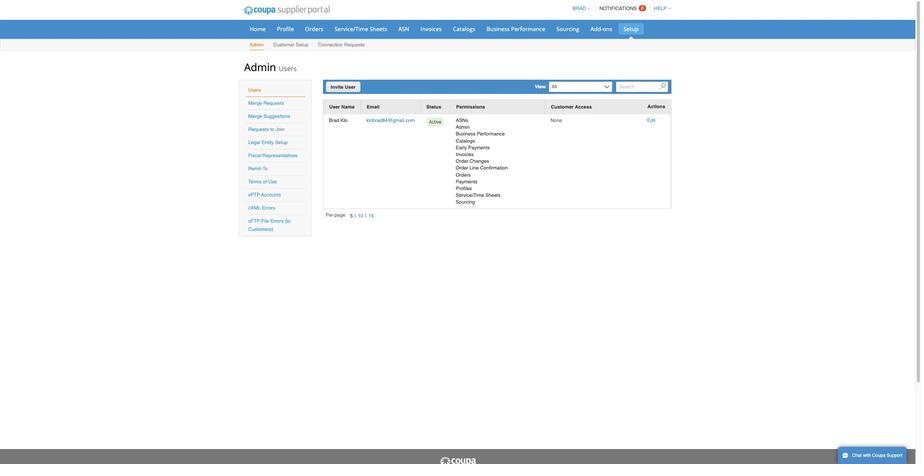 Task type: locate. For each thing, give the bounding box(es) containing it.
klo
[[341, 118, 348, 123]]

errors
[[262, 205, 275, 211], [271, 219, 284, 224]]

1 horizontal spatial setup
[[296, 42, 309, 48]]

1 vertical spatial payments
[[456, 179, 478, 185]]

user left name
[[329, 104, 340, 110]]

1 vertical spatial catalogs
[[456, 138, 475, 144]]

requests up suggestions
[[264, 100, 284, 106]]

users down customer setup 'link'
[[279, 64, 297, 73]]

sftp up cxml in the top of the page
[[248, 192, 260, 198]]

payments up "changes"
[[469, 145, 490, 151]]

0 vertical spatial payments
[[469, 145, 490, 151]]

merge for merge requests
[[248, 100, 262, 106]]

chat with coupa support
[[853, 454, 903, 459]]

0 horizontal spatial orders
[[305, 25, 324, 33]]

0 vertical spatial user
[[345, 84, 356, 90]]

to
[[270, 127, 274, 132]]

status
[[427, 104, 442, 110]]

early
[[456, 145, 467, 151]]

0 horizontal spatial navigation
[[326, 212, 376, 221]]

merge requests
[[248, 100, 284, 106]]

0 vertical spatial invoices
[[421, 25, 442, 33]]

legal
[[248, 140, 260, 145]]

asns admin business performance catalogs early payments invoices order changes order line confirmation orders payments profiles service/time sheets sourcing
[[456, 118, 508, 205]]

user right invite
[[345, 84, 356, 90]]

email
[[367, 104, 380, 110]]

1 vertical spatial orders
[[456, 172, 471, 178]]

0 vertical spatial performance
[[512, 25, 546, 33]]

1 vertical spatial business
[[456, 131, 476, 137]]

1 horizontal spatial sourcing
[[557, 25, 580, 33]]

2 vertical spatial setup
[[275, 140, 288, 145]]

1 vertical spatial sftp
[[248, 219, 260, 224]]

catalogs up "early"
[[456, 138, 475, 144]]

representatives
[[262, 153, 298, 159]]

edit link
[[648, 118, 656, 123]]

0 horizontal spatial users
[[248, 87, 261, 93]]

navigation containing notifications 0
[[570, 1, 672, 16]]

fiscal representatives link
[[248, 153, 298, 159]]

0 vertical spatial setup
[[624, 25, 639, 33]]

active
[[429, 119, 442, 125]]

setup link
[[619, 23, 644, 34]]

notifications 0
[[600, 5, 644, 11]]

0 vertical spatial merge
[[248, 100, 262, 106]]

navigation
[[570, 1, 672, 16], [326, 212, 376, 221]]

of
[[263, 179, 267, 185]]

0 vertical spatial navigation
[[570, 1, 672, 16]]

1 vertical spatial errors
[[271, 219, 284, 224]]

chat with coupa support button
[[838, 448, 908, 465]]

sourcing down profiles
[[456, 200, 475, 205]]

errors left (to
[[271, 219, 284, 224]]

with
[[864, 454, 872, 459]]

users inside admin users
[[279, 64, 297, 73]]

1 horizontal spatial customer
[[551, 104, 574, 110]]

1 horizontal spatial orders
[[456, 172, 471, 178]]

connection requests
[[318, 42, 365, 48]]

1 horizontal spatial users
[[279, 64, 297, 73]]

payments up profiles
[[456, 179, 478, 185]]

invoices inside asns admin business performance catalogs early payments invoices order changes order line confirmation orders payments profiles service/time sheets sourcing
[[456, 152, 474, 157]]

order left line
[[456, 165, 469, 171]]

0 horizontal spatial brad
[[329, 118, 339, 123]]

customer for customer access
[[551, 104, 574, 110]]

0 vertical spatial business
[[487, 25, 510, 33]]

join
[[276, 127, 285, 132]]

brad up sourcing link
[[573, 6, 587, 11]]

1 vertical spatial navigation
[[326, 212, 376, 221]]

admin down admin link
[[244, 60, 276, 74]]

1 vertical spatial brad
[[329, 118, 339, 123]]

| right 5
[[355, 213, 356, 219]]

orders down line
[[456, 172, 471, 178]]

user name button
[[329, 103, 355, 111]]

user name
[[329, 104, 355, 110]]

help
[[655, 6, 667, 11]]

sheets left asn link
[[370, 25, 387, 33]]

invoices
[[421, 25, 442, 33], [456, 152, 474, 157]]

users link
[[248, 87, 261, 93]]

sheets down confirmation
[[486, 193, 501, 198]]

1 horizontal spatial invoices
[[456, 152, 474, 157]]

view
[[535, 84, 546, 90]]

use
[[268, 179, 277, 185]]

performance
[[512, 25, 546, 33], [477, 131, 505, 137]]

errors inside sftp file errors (to customers)
[[271, 219, 284, 224]]

asns
[[456, 118, 469, 123]]

add-ons link
[[586, 23, 618, 34]]

klobrad84@gmail.com
[[367, 118, 415, 123]]

suggestions
[[264, 114, 290, 119]]

0 vertical spatial requests
[[344, 42, 365, 48]]

errors down accounts
[[262, 205, 275, 211]]

business performance link
[[482, 23, 550, 34]]

1 horizontal spatial performance
[[512, 25, 546, 33]]

1 vertical spatial invoices
[[456, 152, 474, 157]]

1 vertical spatial sheets
[[486, 193, 501, 198]]

orders
[[305, 25, 324, 33], [456, 172, 471, 178]]

5 button
[[348, 212, 355, 220]]

1 horizontal spatial coupa supplier portal image
[[439, 457, 477, 465]]

catalogs right invoices link
[[453, 25, 476, 33]]

0 vertical spatial order
[[456, 159, 469, 164]]

| right 10
[[366, 213, 367, 219]]

1 vertical spatial performance
[[477, 131, 505, 137]]

admin down home link
[[250, 42, 264, 48]]

0 horizontal spatial coupa supplier portal image
[[239, 1, 335, 20]]

1 vertical spatial admin
[[244, 60, 276, 74]]

orders inside asns admin business performance catalogs early payments invoices order changes order line confirmation orders payments profiles service/time sheets sourcing
[[456, 172, 471, 178]]

sourcing down brad link
[[557, 25, 580, 33]]

0 vertical spatial admin
[[250, 42, 264, 48]]

service/time down profiles
[[456, 193, 484, 198]]

1 vertical spatial user
[[329, 104, 340, 110]]

sftp inside sftp file errors (to customers)
[[248, 219, 260, 224]]

coupa supplier portal image
[[239, 1, 335, 20], [439, 457, 477, 465]]

admin for admin users
[[244, 60, 276, 74]]

invoices right asn
[[421, 25, 442, 33]]

0 vertical spatial errors
[[262, 205, 275, 211]]

0 vertical spatial service/time
[[335, 25, 368, 33]]

1 horizontal spatial service/time
[[456, 193, 484, 198]]

setup down notifications 0
[[624, 25, 639, 33]]

orders up the connection
[[305, 25, 324, 33]]

requests to join link
[[248, 127, 285, 132]]

1 vertical spatial coupa supplier portal image
[[439, 457, 477, 465]]

0 vertical spatial customer
[[273, 42, 295, 48]]

fiscal representatives
[[248, 153, 298, 159]]

0 horizontal spatial invoices
[[421, 25, 442, 33]]

2 vertical spatial admin
[[456, 125, 470, 130]]

admin down asns
[[456, 125, 470, 130]]

0 horizontal spatial service/time
[[335, 25, 368, 33]]

1 vertical spatial merge
[[248, 114, 262, 119]]

to
[[263, 166, 268, 172]]

setup inside 'link'
[[296, 42, 309, 48]]

2 sftp from the top
[[248, 219, 260, 224]]

0 vertical spatial sftp
[[248, 192, 260, 198]]

sheets
[[370, 25, 387, 33], [486, 193, 501, 198]]

10
[[358, 213, 364, 219]]

user inside "button"
[[329, 104, 340, 110]]

admin users
[[244, 60, 297, 74]]

email button
[[367, 103, 380, 111]]

brad link
[[570, 6, 591, 11]]

0 vertical spatial orders
[[305, 25, 324, 33]]

1 horizontal spatial navigation
[[570, 1, 672, 16]]

1 vertical spatial users
[[248, 87, 261, 93]]

0 vertical spatial users
[[279, 64, 297, 73]]

1 horizontal spatial brad
[[573, 6, 587, 11]]

0 horizontal spatial customer
[[273, 42, 295, 48]]

setup
[[624, 25, 639, 33], [296, 42, 309, 48], [275, 140, 288, 145]]

service/time inside asns admin business performance catalogs early payments invoices order changes order line confirmation orders payments profiles service/time sheets sourcing
[[456, 193, 484, 198]]

customer up none
[[551, 104, 574, 110]]

invoices down "early"
[[456, 152, 474, 157]]

requests for merge requests
[[264, 100, 284, 106]]

customer down profile link
[[273, 42, 295, 48]]

brad for brad
[[573, 6, 587, 11]]

brad
[[573, 6, 587, 11], [329, 118, 339, 123]]

0 horizontal spatial business
[[456, 131, 476, 137]]

1 vertical spatial setup
[[296, 42, 309, 48]]

business
[[487, 25, 510, 33], [456, 131, 476, 137]]

merge down users link
[[248, 100, 262, 106]]

1 merge from the top
[[248, 100, 262, 106]]

1 vertical spatial service/time
[[456, 193, 484, 198]]

sftp up customers)
[[248, 219, 260, 224]]

users up merge requests link
[[248, 87, 261, 93]]

ons
[[603, 25, 613, 33]]

brad left klo
[[329, 118, 339, 123]]

merge down merge requests link
[[248, 114, 262, 119]]

0 horizontal spatial |
[[355, 213, 356, 219]]

sourcing
[[557, 25, 580, 33], [456, 200, 475, 205]]

customer inside 'link'
[[273, 42, 295, 48]]

customer inside button
[[551, 104, 574, 110]]

1 horizontal spatial |
[[366, 213, 367, 219]]

business down asns
[[456, 131, 476, 137]]

catalogs inside asns admin business performance catalogs early payments invoices order changes order line confirmation orders payments profiles service/time sheets sourcing
[[456, 138, 475, 144]]

5 | 10 | 15
[[350, 213, 374, 219]]

Search text field
[[616, 82, 669, 92]]

connection requests link
[[318, 40, 365, 50]]

1 vertical spatial requests
[[264, 100, 284, 106]]

admin
[[250, 42, 264, 48], [244, 60, 276, 74], [456, 125, 470, 130]]

0 vertical spatial sheets
[[370, 25, 387, 33]]

1 vertical spatial order
[[456, 165, 469, 171]]

sourcing link
[[552, 23, 585, 34]]

business right catalogs link
[[487, 25, 510, 33]]

merge
[[248, 100, 262, 106], [248, 114, 262, 119]]

requests left to
[[248, 127, 269, 132]]

klobrad84@gmail.com link
[[367, 118, 415, 123]]

1 sftp from the top
[[248, 192, 260, 198]]

name
[[342, 104, 355, 110]]

edit
[[648, 118, 656, 123]]

1 vertical spatial customer
[[551, 104, 574, 110]]

service/time up connection requests
[[335, 25, 368, 33]]

setup down orders link
[[296, 42, 309, 48]]

1 vertical spatial sourcing
[[456, 200, 475, 205]]

order down "early"
[[456, 159, 469, 164]]

1 horizontal spatial sheets
[[486, 193, 501, 198]]

actions
[[648, 104, 666, 110]]

0 horizontal spatial user
[[329, 104, 340, 110]]

|
[[355, 213, 356, 219], [366, 213, 367, 219]]

0 horizontal spatial performance
[[477, 131, 505, 137]]

setup down "join" on the left of page
[[275, 140, 288, 145]]

2 merge from the top
[[248, 114, 262, 119]]

0 vertical spatial brad
[[573, 6, 587, 11]]

order
[[456, 159, 469, 164], [456, 165, 469, 171]]

0 horizontal spatial sourcing
[[456, 200, 475, 205]]

requests down the service/time sheets link
[[344, 42, 365, 48]]

requests
[[344, 42, 365, 48], [264, 100, 284, 106], [248, 127, 269, 132]]



Task type: vqa. For each thing, say whether or not it's contained in the screenshot.
regions to the top
no



Task type: describe. For each thing, give the bounding box(es) containing it.
15
[[369, 213, 374, 219]]

sftp file errors (to customers) link
[[248, 219, 291, 232]]

sftp for sftp accounts
[[248, 192, 260, 198]]

notifications
[[600, 6, 637, 11]]

remit-to
[[248, 166, 268, 172]]

support
[[887, 454, 903, 459]]

requests to join
[[248, 127, 285, 132]]

sheets inside asns admin business performance catalogs early payments invoices order changes order line confirmation orders payments profiles service/time sheets sourcing
[[486, 193, 501, 198]]

brad klo
[[329, 118, 348, 123]]

per
[[326, 213, 333, 218]]

access
[[575, 104, 592, 110]]

admin inside asns admin business performance catalogs early payments invoices order changes order line confirmation orders payments profiles service/time sheets sourcing
[[456, 125, 470, 130]]

chat
[[853, 454, 862, 459]]

customer access button
[[551, 103, 592, 111]]

customer for customer setup
[[273, 42, 295, 48]]

coupa
[[873, 454, 886, 459]]

2 order from the top
[[456, 165, 469, 171]]

merge suggestions
[[248, 114, 290, 119]]

brad for brad klo
[[329, 118, 339, 123]]

customers)
[[248, 227, 274, 232]]

0 horizontal spatial setup
[[275, 140, 288, 145]]

requests for connection requests
[[344, 42, 365, 48]]

status button
[[427, 103, 442, 111]]

invite user
[[331, 84, 356, 90]]

sftp for sftp file errors (to customers)
[[248, 219, 260, 224]]

sftp accounts link
[[248, 192, 281, 198]]

customer access
[[551, 104, 592, 110]]

line
[[470, 165, 479, 171]]

home link
[[245, 23, 271, 34]]

accounts
[[261, 192, 281, 198]]

sftp accounts
[[248, 192, 281, 198]]

help link
[[651, 6, 672, 11]]

sourcing inside asns admin business performance catalogs early payments invoices order changes order line confirmation orders payments profiles service/time sheets sourcing
[[456, 200, 475, 205]]

file
[[261, 219, 269, 224]]

cxml errors
[[248, 205, 275, 211]]

cxml errors link
[[248, 205, 275, 211]]

customer setup
[[273, 42, 309, 48]]

2 | from the left
[[366, 213, 367, 219]]

search image
[[660, 83, 666, 90]]

invoices link
[[416, 23, 447, 34]]

permissions
[[456, 104, 485, 110]]

0 vertical spatial catalogs
[[453, 25, 476, 33]]

permissions button
[[456, 103, 485, 111]]

asn link
[[394, 23, 414, 34]]

profile
[[277, 25, 294, 33]]

admin link
[[250, 40, 264, 50]]

profiles
[[456, 186, 472, 192]]

10 button
[[356, 212, 366, 220]]

terms of use
[[248, 179, 277, 185]]

connection
[[318, 42, 343, 48]]

1 horizontal spatial user
[[345, 84, 356, 90]]

performance inside asns admin business performance catalogs early payments invoices order changes order line confirmation orders payments profiles service/time sheets sourcing
[[477, 131, 505, 137]]

confirmation
[[480, 165, 508, 171]]

0 vertical spatial coupa supplier portal image
[[239, 1, 335, 20]]

0
[[641, 5, 644, 11]]

0 vertical spatial sourcing
[[557, 25, 580, 33]]

entity
[[262, 140, 274, 145]]

business inside asns admin business performance catalogs early payments invoices order changes order line confirmation orders payments profiles service/time sheets sourcing
[[456, 131, 476, 137]]

home
[[250, 25, 266, 33]]

add-ons
[[591, 25, 613, 33]]

terms of use link
[[248, 179, 277, 185]]

1 order from the top
[[456, 159, 469, 164]]

changes
[[470, 159, 489, 164]]

legal entity setup
[[248, 140, 288, 145]]

page
[[335, 213, 346, 218]]

terms
[[248, 179, 262, 185]]

legal entity setup link
[[248, 140, 288, 145]]

1 | from the left
[[355, 213, 356, 219]]

navigation containing per page
[[326, 212, 376, 221]]

add-
[[591, 25, 603, 33]]

service/time sheets link
[[330, 23, 392, 34]]

invite user link
[[326, 82, 361, 92]]

15 button
[[367, 212, 376, 220]]

business performance
[[487, 25, 546, 33]]

remit-to link
[[248, 166, 268, 172]]

merge for merge suggestions
[[248, 114, 262, 119]]

active button
[[426, 117, 445, 129]]

2 vertical spatial requests
[[248, 127, 269, 132]]

(to
[[285, 219, 291, 224]]

customer setup link
[[273, 40, 309, 50]]

sftp file errors (to customers)
[[248, 219, 291, 232]]

service/time sheets
[[335, 25, 387, 33]]

none
[[551, 118, 563, 123]]

cxml
[[248, 205, 261, 211]]

2 horizontal spatial setup
[[624, 25, 639, 33]]

View text field
[[550, 82, 603, 92]]

orders link
[[300, 23, 328, 34]]

remit-
[[248, 166, 263, 172]]

merge suggestions link
[[248, 114, 290, 119]]

profile link
[[272, 23, 299, 34]]

catalogs link
[[448, 23, 481, 34]]

invite
[[331, 84, 344, 90]]

1 horizontal spatial business
[[487, 25, 510, 33]]

0 horizontal spatial sheets
[[370, 25, 387, 33]]

admin for admin
[[250, 42, 264, 48]]

merge requests link
[[248, 100, 284, 106]]

asn
[[399, 25, 410, 33]]



